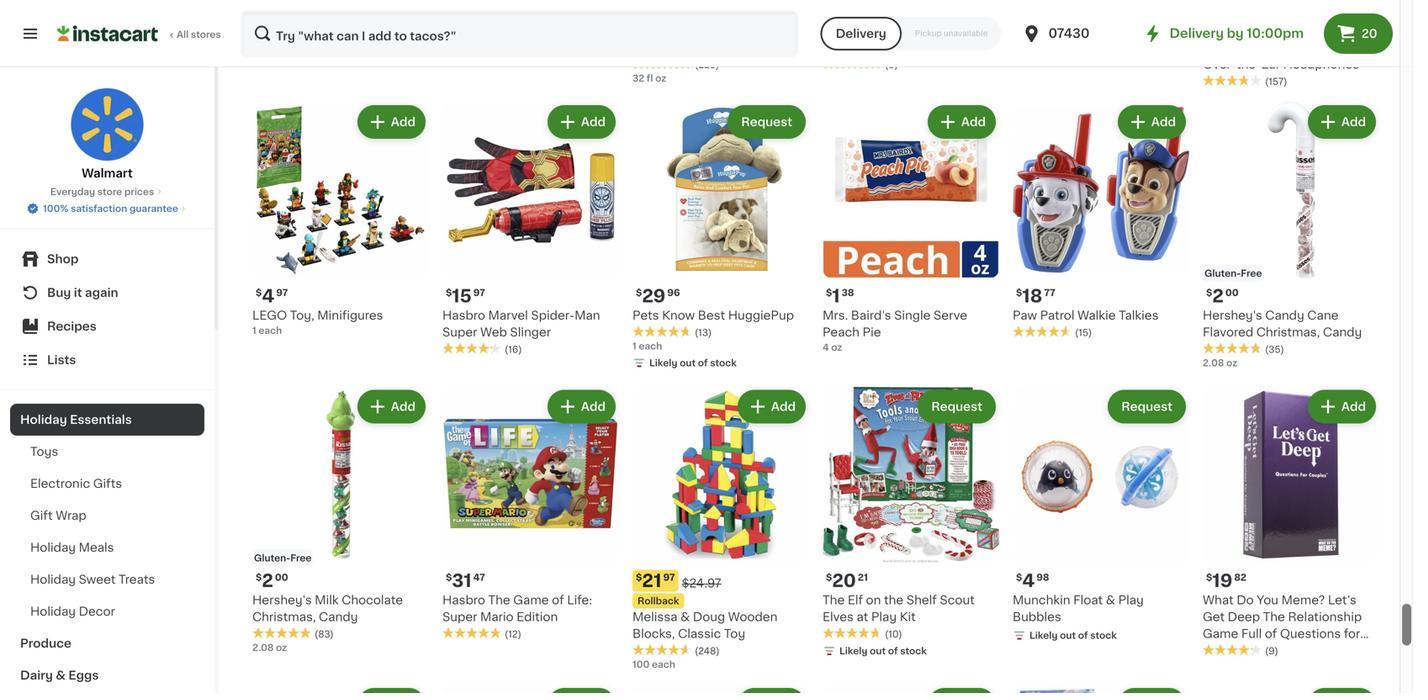 Task type: vqa. For each thing, say whether or not it's contained in the screenshot.
H- corresponding to H-E-B Mootopia Lactose Free Fat Free Milk 32 fl oz
no



Task type: locate. For each thing, give the bounding box(es) containing it.
0 horizontal spatial the
[[488, 595, 511, 606]]

0 vertical spatial $ 2 00
[[1207, 287, 1239, 305]]

$ 18 77
[[1017, 287, 1056, 305]]

each down pets
[[639, 342, 663, 351]]

eggs
[[68, 670, 99, 682]]

dairy right whipped
[[354, 25, 386, 37]]

gluten-free up flavored
[[1205, 269, 1263, 278]]

each down "spiky"
[[1019, 58, 1043, 67]]

holiday up the produce
[[30, 606, 76, 618]]

mario
[[481, 611, 514, 623]]

1 vertical spatial out
[[1060, 631, 1076, 640]]

play right "float"
[[1119, 595, 1144, 606]]

$24.97
[[682, 578, 722, 589]]

the down you
[[1264, 611, 1286, 623]]

christmas, up (83)
[[252, 611, 316, 623]]

&
[[945, 25, 954, 37], [1106, 595, 1116, 606], [681, 611, 690, 623], [56, 670, 66, 682]]

meals
[[79, 542, 114, 554]]

2 horizontal spatial out
[[1060, 631, 1076, 640]]

delivery for delivery
[[836, 28, 887, 40]]

76 right 5
[[656, 3, 668, 13]]

1 vertical spatial $ 2 00
[[256, 572, 288, 590]]

game inside hasbro the game of life: super mario edition
[[514, 595, 549, 606]]

holiday for holiday sweet treats
[[30, 574, 76, 586]]

97 up lego toy, minifigures 1 each
[[276, 288, 288, 297]]

1 horizontal spatial stock
[[901, 647, 927, 656]]

1 horizontal spatial request
[[932, 401, 983, 413]]

1 vertical spatial lego
[[252, 310, 287, 321]]

add button for hershey's candy cane flavored christmas, candy
[[1310, 107, 1375, 137]]

2 vertical spatial likely out of stock
[[840, 647, 927, 656]]

likely out of stock down '(13)'
[[650, 358, 737, 368]]

electronic gifts link
[[10, 468, 204, 500]]

1 horizontal spatial game
[[1203, 628, 1239, 640]]

0 horizontal spatial hershey's
[[252, 595, 312, 606]]

4 down "peach"
[[823, 343, 829, 352]]

(35)
[[1266, 345, 1285, 354]]

2 up flavored
[[1213, 287, 1224, 305]]

request button for 20
[[920, 392, 995, 422]]

scout
[[940, 595, 975, 606]]

mouse
[[823, 42, 863, 53]]

4 up lego toy, minifigures 1 each
[[262, 287, 275, 305]]

0 vertical spatial game
[[514, 595, 549, 606]]

super left "web" at top left
[[443, 327, 478, 338]]

sweet
[[79, 574, 116, 586]]

oz right 3
[[451, 58, 462, 67]]

product group containing 19
[[1203, 387, 1380, 658]]

1 horizontal spatial $ 2 00
[[1207, 287, 1239, 305]]

1 down pets
[[633, 342, 637, 351]]

lego toy, minifigures 1 each
[[252, 310, 383, 335]]

pets
[[633, 310, 659, 321]]

0 horizontal spatial likely
[[650, 358, 678, 368]]

2 vertical spatial stock
[[901, 647, 927, 656]]

2 vertical spatial out
[[870, 647, 886, 656]]

oz inside "crystal whipped dairy topping 6.5 oz"
[[270, 58, 281, 67]]

hasbro inside hasbro the game of life: super mario edition
[[443, 595, 485, 606]]

$ left 38
[[826, 288, 833, 297]]

1 vertical spatial 20
[[833, 572, 857, 590]]

1 vertical spatial gluten-free
[[254, 554, 312, 563]]

0 horizontal spatial 76
[[275, 3, 287, 13]]

the up mario
[[488, 595, 511, 606]]

gluten-free for hershey's milk chocolate christmas, candy
[[254, 554, 312, 563]]

1 horizontal spatial the
[[823, 595, 845, 606]]

christmas, inside the hershey's candy cane flavored christmas, candy
[[1257, 327, 1321, 338]]

likely down bubbles
[[1030, 631, 1058, 640]]

huggiepup
[[729, 310, 794, 321]]

play down the
[[872, 611, 897, 623]]

ball,
[[1130, 25, 1155, 37]]

product group containing 31
[[443, 387, 619, 641]]

97 inside $ 21 97 $24.97
[[664, 573, 675, 582]]

21 inside $ 20 21
[[858, 573, 868, 582]]

hasbro
[[443, 310, 485, 321], [443, 595, 485, 606]]

(229)
[[695, 60, 720, 69]]

$ 21 97 $24.97
[[636, 572, 722, 590]]

oz
[[270, 58, 281, 67], [451, 58, 462, 67], [656, 74, 667, 83], [832, 343, 843, 352], [1227, 358, 1238, 368], [276, 643, 287, 653]]

$ up flavored
[[1207, 288, 1213, 297]]

baird's
[[851, 310, 892, 321]]

play inside munchkin  float & play bubbles
[[1119, 595, 1144, 606]]

2 vertical spatial candy
[[319, 611, 358, 623]]

0 vertical spatial likely out of stock
[[650, 358, 737, 368]]

$ up crystal
[[256, 3, 262, 13]]

gluten-free up hershey's milk chocolate christmas, candy
[[254, 554, 312, 563]]

likely out of stock down munchkin  float & play bubbles
[[1030, 631, 1117, 640]]

4 for lego toy, minifigures
[[262, 287, 275, 305]]

(9) inside product group
[[1266, 647, 1279, 656]]

$ inside $ 29 96
[[636, 288, 642, 297]]

0 horizontal spatial request button
[[730, 107, 805, 137]]

add button for hasbro the game of life: super mario edition
[[549, 392, 614, 422]]

29 left 96
[[642, 287, 666, 305]]

2 horizontal spatial 97
[[664, 573, 675, 582]]

1 horizontal spatial gluten-free
[[1205, 269, 1263, 278]]

(15)
[[1075, 328, 1093, 337]]

gluten-free for hershey's candy cane flavored christmas, candy
[[1205, 269, 1263, 278]]

$ up elves
[[826, 573, 833, 582]]

prices
[[124, 187, 154, 196]]

20
[[1362, 28, 1378, 40], [833, 572, 857, 590]]

each down $ 4 97
[[259, 326, 282, 335]]

all stores
[[177, 30, 221, 39]]

gluten- up flavored
[[1205, 269, 1242, 278]]

know
[[662, 310, 695, 321]]

1 horizontal spatial hershey's
[[1203, 310, 1263, 321]]

0 horizontal spatial candy
[[319, 611, 358, 623]]

1 vertical spatial hershey's
[[252, 595, 312, 606]]

$ up lego toy, minifigures 1 each
[[256, 288, 262, 297]]

0 vertical spatial (9)
[[885, 60, 899, 69]]

0 horizontal spatial 21
[[642, 572, 662, 590]]

(9) for lego duplo mickey & minnie mouse birthday train
[[885, 60, 899, 69]]

1 vertical spatial (9)
[[1266, 647, 1279, 656]]

2 horizontal spatial game
[[1287, 645, 1323, 657]]

0 horizontal spatial 2.08 oz
[[252, 643, 287, 653]]

$ 5 76
[[636, 3, 668, 20]]

$ for mrs. baird's single serve peach pie
[[826, 288, 833, 297]]

97 inside $ 4 97
[[276, 288, 288, 297]]

2 for hershey's candy cane flavored christmas, candy
[[1213, 287, 1224, 305]]

$ left 78
[[446, 3, 452, 13]]

hasbro for 15
[[443, 310, 485, 321]]

1 vertical spatial 2.08 oz
[[252, 643, 287, 653]]

1 horizontal spatial request button
[[920, 392, 995, 422]]

2 vertical spatial 2
[[262, 572, 273, 590]]

1 horizontal spatial play
[[1119, 595, 1144, 606]]

1
[[452, 3, 460, 20], [1013, 58, 1017, 67], [833, 287, 840, 305], [252, 326, 256, 335], [633, 342, 637, 351]]

76 inside $ 5 76
[[656, 3, 668, 13]]

0 horizontal spatial delivery
[[836, 28, 887, 40]]

& inside melissa & doug wooden blocks, classic toy
[[681, 611, 690, 623]]

hasbro down $ 31 47
[[443, 595, 485, 606]]

2.08 down hershey's milk chocolate christmas, candy
[[252, 643, 274, 653]]

of
[[698, 358, 708, 368], [552, 595, 564, 606], [1265, 628, 1278, 640], [1079, 631, 1089, 640], [888, 647, 898, 656]]

0 vertical spatial candy
[[1266, 310, 1305, 321]]

1 down $ 4 97
[[252, 326, 256, 335]]

$ inside $ 2 76
[[256, 3, 262, 13]]

the
[[884, 595, 904, 606]]

32
[[633, 74, 645, 83]]

hasbro down $ 15 97
[[443, 310, 485, 321]]

delivery inside delivery button
[[836, 28, 887, 40]]

0 horizontal spatial gluten-
[[254, 554, 291, 563]]

broth
[[774, 42, 807, 53]]

97 for 15
[[474, 288, 485, 297]]

2 horizontal spatial the
[[1264, 611, 1286, 623]]

1 hasbro from the top
[[443, 310, 485, 321]]

21 up rollback
[[642, 572, 662, 590]]

christmas,
[[1257, 327, 1321, 338], [252, 611, 316, 623]]

game down get
[[1203, 628, 1239, 640]]

lego inside 29 lego duplo mickey & minnie mouse birthday train
[[823, 25, 858, 37]]

20 inside button
[[1362, 28, 1378, 40]]

dairy down the produce
[[20, 670, 53, 682]]

0 vertical spatial 2
[[262, 3, 273, 20]]

lists link
[[10, 343, 204, 377]]

0 vertical spatial hershey's
[[1203, 310, 1263, 321]]

add for hershey's candy cane flavored christmas, candy
[[1342, 116, 1367, 128]]

all
[[177, 30, 189, 39]]

$ inside $ 31 47
[[446, 573, 452, 582]]

pets know best huggiepup
[[633, 310, 794, 321]]

of down '(13)'
[[698, 358, 708, 368]]

2 76 from the left
[[656, 3, 668, 13]]

serve
[[934, 310, 968, 321]]

1 inside lego toy, minifigures 1 each
[[252, 326, 256, 335]]

edition
[[517, 611, 558, 623]]

1 horizontal spatial likely
[[840, 647, 868, 656]]

hershey's left milk
[[252, 595, 312, 606]]

0 vertical spatial free
[[1242, 269, 1263, 278]]

cake,
[[546, 25, 579, 37]]

4 left 98
[[1023, 572, 1035, 590]]

1 vertical spatial super
[[443, 611, 478, 623]]

holiday inside 'link'
[[30, 542, 76, 554]]

76
[[275, 3, 287, 13], [656, 3, 668, 13]]

out down (10) on the bottom right
[[870, 647, 886, 656]]

holiday decor
[[30, 606, 115, 618]]

0 vertical spatial play
[[1119, 595, 1144, 606]]

$ inside '$ 19 82'
[[1207, 573, 1213, 582]]

$ for what do you meme? let's get deep the relationship game full of questions for couples card game
[[1207, 573, 1213, 582]]

cancelling
[[1296, 42, 1359, 53]]

2.08 oz for hershey's milk chocolate christmas, candy
[[252, 643, 287, 653]]

1 vertical spatial christmas,
[[252, 611, 316, 623]]

oz down "peach"
[[832, 343, 843, 352]]

$ inside $ 20 21
[[826, 573, 833, 582]]

$
[[256, 3, 262, 13], [446, 3, 452, 13], [636, 3, 642, 13], [256, 288, 262, 297], [446, 288, 452, 297], [636, 288, 642, 297], [826, 288, 833, 297], [1017, 288, 1023, 297], [1207, 288, 1213, 297], [256, 573, 262, 582], [446, 573, 452, 582], [636, 573, 642, 582], [826, 573, 833, 582], [1017, 573, 1023, 582], [1207, 573, 1213, 582]]

& up classic
[[681, 611, 690, 623]]

request
[[742, 116, 793, 128], [932, 401, 983, 413], [1122, 401, 1173, 413]]

1 vertical spatial gluten-
[[254, 554, 291, 563]]

2 horizontal spatial candy
[[1324, 327, 1363, 338]]

0 vertical spatial dairy
[[354, 25, 386, 37]]

super inside hasbro marvel spider-man super web slinger
[[443, 327, 478, 338]]

$ 2 00 up hershey's milk chocolate christmas, candy
[[256, 572, 288, 590]]

& right "float"
[[1106, 595, 1116, 606]]

request button for 4
[[1110, 392, 1185, 422]]

game down questions
[[1287, 645, 1323, 657]]

2 up hershey's milk chocolate christmas, candy
[[262, 572, 273, 590]]

delivery up wireless at the right top of page
[[1170, 27, 1224, 40]]

add for lego toy, minifigures
[[391, 116, 416, 128]]

munchkin
[[1013, 595, 1071, 606]]

$ inside $ 1 38
[[826, 288, 833, 297]]

$ inside $ 15 97
[[446, 288, 452, 297]]

lego down $ 4 97
[[252, 310, 287, 321]]

2.08 down flavored
[[1203, 358, 1225, 368]]

1 horizontal spatial delivery
[[1170, 27, 1224, 40]]

of up card
[[1265, 628, 1278, 640]]

1 horizontal spatial 00
[[1226, 288, 1239, 297]]

the inside the elf on the shelf scout elves at play kit
[[823, 595, 845, 606]]

2 vertical spatial game
[[1287, 645, 1323, 657]]

gift wrap
[[30, 510, 86, 522]]

$ left 47
[[446, 573, 452, 582]]

1 vertical spatial free
[[291, 554, 312, 563]]

1 vertical spatial candy
[[1324, 327, 1363, 338]]

$ left 98
[[1017, 573, 1023, 582]]

100%
[[43, 204, 69, 213]]

0 horizontal spatial 00
[[275, 573, 288, 582]]

holiday down holiday meals
[[30, 574, 76, 586]]

oz down hershey's milk chocolate christmas, candy
[[276, 643, 287, 653]]

free up the hershey's candy cane flavored christmas, candy
[[1242, 269, 1263, 278]]

$ inside the $ 18 77
[[1017, 288, 1023, 297]]

holiday up toys
[[20, 414, 67, 426]]

$ up paw
[[1017, 288, 1023, 297]]

& inside 29 lego duplo mickey & minnie mouse birthday train
[[945, 25, 954, 37]]

holiday down gift wrap
[[30, 542, 76, 554]]

1 horizontal spatial 2.08 oz
[[1203, 358, 1238, 368]]

what do you meme? let's get deep the relationship game full of questions for couples card game
[[1203, 595, 1363, 657]]

1 horizontal spatial christmas,
[[1257, 327, 1321, 338]]

1 horizontal spatial likely out of stock
[[840, 647, 927, 656]]

1 left 38
[[833, 287, 840, 305]]

the up elves
[[823, 595, 845, 606]]

1 horizontal spatial gluten-
[[1205, 269, 1242, 278]]

kit
[[900, 611, 916, 623]]

1 vertical spatial 29
[[642, 287, 666, 305]]

0 horizontal spatial (9)
[[885, 60, 899, 69]]

0 horizontal spatial game
[[514, 595, 549, 606]]

$ up rollback
[[636, 573, 642, 582]]

pacific foods organic unsalted chicken bone broth
[[633, 25, 807, 53]]

100 each
[[633, 660, 676, 669]]

(157)
[[1266, 77, 1288, 86]]

marvel
[[488, 310, 528, 321]]

29 inside 29 lego duplo mickey & minnie mouse birthday train
[[833, 3, 856, 20]]

1 down "spiky"
[[1013, 58, 1017, 67]]

2 super from the top
[[443, 611, 478, 623]]

$ inside $ 5 76
[[636, 3, 642, 13]]

$ up what
[[1207, 573, 1213, 582]]

oz down topping on the top of page
[[270, 58, 281, 67]]

float
[[1074, 595, 1103, 606]]

by
[[1227, 27, 1244, 40]]

0 vertical spatial out
[[680, 358, 696, 368]]

delivery button
[[821, 17, 902, 50]]

0 horizontal spatial play
[[872, 611, 897, 623]]

1 horizontal spatial 29
[[833, 3, 856, 20]]

everyday
[[50, 187, 95, 196]]

0 vertical spatial 2.08 oz
[[1203, 358, 1238, 368]]

1 horizontal spatial 20
[[1362, 28, 1378, 40]]

$ inside $ 4 97
[[256, 288, 262, 297]]

ru
[[1033, 25, 1049, 37]]

likely down at on the bottom of the page
[[840, 647, 868, 656]]

of inside hasbro the game of life: super mario edition
[[552, 595, 564, 606]]

product group containing 21
[[633, 387, 810, 672]]

stock down (10) on the bottom right
[[901, 647, 927, 656]]

likely out of stock down (10) on the bottom right
[[840, 647, 927, 656]]

at
[[857, 611, 869, 623]]

deep
[[1228, 611, 1261, 623]]

1 76 from the left
[[275, 3, 287, 13]]

patrol
[[1041, 310, 1075, 321]]

of left life:
[[552, 595, 564, 606]]

2 up crystal
[[262, 3, 273, 20]]

ch710n
[[1263, 25, 1312, 37]]

blocks,
[[633, 628, 675, 640]]

shop
[[47, 253, 79, 265]]

$ inside $ 21 97 $24.97
[[636, 573, 642, 582]]

candy
[[1266, 310, 1305, 321], [1324, 327, 1363, 338], [319, 611, 358, 623]]

melissa & doug wooden blocks, classic toy
[[633, 611, 778, 640]]

oz inside mrs. baird's single serve peach pie 4 oz
[[832, 343, 843, 352]]

$ for pacific foods organic unsalted chicken bone broth
[[636, 3, 642, 13]]

$ inside '$ 1 78'
[[446, 3, 452, 13]]

2 horizontal spatial stock
[[1091, 631, 1117, 640]]

hershey's inside hershey's milk chocolate christmas, candy
[[252, 595, 312, 606]]

00 up flavored
[[1226, 288, 1239, 297]]

$ 2 00 up flavored
[[1207, 287, 1239, 305]]

candy down cane
[[1324, 327, 1363, 338]]

4 inside mrs. baird's single serve peach pie 4 oz
[[823, 343, 829, 352]]

0 horizontal spatial lego
[[252, 310, 287, 321]]

0 horizontal spatial 97
[[276, 288, 288, 297]]

holiday for holiday essentials
[[20, 414, 67, 426]]

0 horizontal spatial gluten-free
[[254, 554, 312, 563]]

0 horizontal spatial 29
[[642, 287, 666, 305]]

lego up mouse
[[823, 25, 858, 37]]

walmart logo image
[[70, 88, 144, 162]]

classic
[[678, 628, 721, 640]]

0 vertical spatial 20
[[1362, 28, 1378, 40]]

request button
[[730, 107, 805, 137], [920, 392, 995, 422], [1110, 392, 1185, 422]]

play
[[1119, 595, 1144, 606], [872, 611, 897, 623]]

$2.48 element
[[1013, 0, 1190, 22]]

1 horizontal spatial lego
[[823, 25, 858, 37]]

1 horizontal spatial out
[[870, 647, 886, 656]]

97 right 15
[[474, 288, 485, 297]]

1 horizontal spatial dairy
[[354, 25, 386, 37]]

the inside what do you meme? let's get deep the relationship game full of questions for couples card game
[[1264, 611, 1286, 623]]

2 horizontal spatial request button
[[1110, 392, 1185, 422]]

0 vertical spatial hasbro
[[443, 310, 485, 321]]

cane
[[1308, 310, 1339, 321]]

product group containing 1
[[823, 102, 1000, 354]]

add for what do you meme? let's get deep the relationship game full of questions for couples card game
[[1342, 401, 1367, 413]]

0 vertical spatial gluten-
[[1205, 269, 1242, 278]]

product group containing 15
[[443, 102, 619, 356]]

of inside what do you meme? let's get deep the relationship game full of questions for couples card game
[[1265, 628, 1278, 640]]

1 vertical spatial play
[[872, 611, 897, 623]]

0 vertical spatial 00
[[1226, 288, 1239, 297]]

add button for lego toy, minifigures
[[359, 107, 424, 137]]

$ for munchkin  float & play bubbles
[[1017, 573, 1023, 582]]

$ up pets
[[636, 288, 642, 297]]

hershey's inside the hershey's candy cane flavored christmas, candy
[[1203, 310, 1263, 321]]

out down '(13)'
[[680, 358, 696, 368]]

junior
[[543, 42, 580, 53]]

1 vertical spatial game
[[1203, 628, 1239, 640]]

out down munchkin  float & play bubbles
[[1060, 631, 1076, 640]]

stock down '(13)'
[[710, 358, 737, 368]]

candy down milk
[[319, 611, 358, 623]]

walmart
[[82, 167, 133, 179]]

$ up pacific
[[636, 3, 642, 13]]

None search field
[[241, 10, 799, 57]]

stock
[[710, 358, 737, 368], [1091, 631, 1117, 640], [901, 647, 927, 656]]

$ inside $ 4 98
[[1017, 573, 1023, 582]]

97 up rollback
[[664, 573, 675, 582]]

0 vertical spatial lego
[[823, 25, 858, 37]]

likely down the 1 each
[[650, 358, 678, 368]]

21
[[642, 572, 662, 590], [858, 573, 868, 582]]

product group containing 18
[[1013, 102, 1190, 340]]

2.08 for flavored
[[1203, 358, 1225, 368]]

1 vertical spatial 00
[[275, 573, 288, 582]]

add button for mrs. baird's single serve peach pie
[[930, 107, 995, 137]]

holiday for holiday decor
[[30, 606, 76, 618]]

$ for tastykake pound cake, lemon flavored, junior
[[446, 3, 452, 13]]

21 up elf
[[858, 573, 868, 582]]

76 inside $ 2 76
[[275, 3, 287, 13]]

what
[[1203, 595, 1234, 606]]

0 vertical spatial 2.08
[[1203, 358, 1225, 368]]

0 horizontal spatial stock
[[710, 358, 737, 368]]

toy
[[724, 628, 746, 640]]

76 up crystal
[[275, 3, 287, 13]]

of down munchkin  float & play bubbles
[[1079, 631, 1089, 640]]

product group
[[252, 102, 429, 337], [443, 102, 619, 356], [633, 102, 810, 373], [823, 102, 1000, 354], [1013, 102, 1190, 340], [1203, 102, 1380, 370], [252, 387, 429, 655], [443, 387, 619, 641], [633, 387, 810, 672], [823, 387, 1000, 661], [1013, 387, 1190, 646], [1203, 387, 1380, 658], [252, 685, 429, 693], [443, 685, 619, 693], [633, 685, 810, 693], [823, 685, 1000, 693], [1013, 685, 1190, 693], [1203, 685, 1380, 693]]

2 horizontal spatial 4
[[1023, 572, 1035, 590]]

mrs. baird's single serve peach pie 4 oz
[[823, 310, 968, 352]]

1 horizontal spatial free
[[1242, 269, 1263, 278]]

shop link
[[10, 242, 204, 276]]

20 up elf
[[833, 572, 857, 590]]

1 super from the top
[[443, 327, 478, 338]]

lego inside lego toy, minifigures 1 each
[[252, 310, 287, 321]]

1 vertical spatial hasbro
[[443, 595, 485, 606]]

delivery by 10:00pm link
[[1143, 24, 1304, 44]]

bone
[[740, 42, 771, 53]]

holiday meals link
[[10, 532, 204, 564]]

0 vertical spatial stock
[[710, 358, 737, 368]]

$ up hasbro marvel spider-man super web slinger
[[446, 288, 452, 297]]

add for mrs. baird's single serve peach pie
[[962, 116, 986, 128]]

2 vertical spatial likely
[[840, 647, 868, 656]]

00 for hershey's candy cane flavored christmas, candy
[[1226, 288, 1239, 297]]

0 horizontal spatial christmas,
[[252, 611, 316, 623]]

& up "train"
[[945, 25, 954, 37]]

20 right black
[[1362, 28, 1378, 40]]

100% satisfaction guarantee
[[43, 204, 178, 213]]

stock down munchkin  float & play bubbles
[[1091, 631, 1117, 640]]

2 hasbro from the top
[[443, 595, 485, 606]]

1 left 78
[[452, 3, 460, 20]]

0 vertical spatial super
[[443, 327, 478, 338]]

97 inside $ 15 97
[[474, 288, 485, 297]]

candy up (35)
[[1266, 310, 1305, 321]]

product group containing 29
[[633, 102, 810, 373]]

lego
[[823, 25, 858, 37], [252, 310, 287, 321]]

delivery inside delivery by 10:00pm link
[[1170, 27, 1224, 40]]

super down the 31
[[443, 611, 478, 623]]

request for 4
[[1122, 401, 1173, 413]]

hasbro inside hasbro marvel spider-man super web slinger
[[443, 310, 485, 321]]

2.08 oz down hershey's milk chocolate christmas, candy
[[252, 643, 287, 653]]

$ for hasbro marvel spider-man super web slinger
[[446, 288, 452, 297]]



Task type: describe. For each thing, give the bounding box(es) containing it.
97 for 4
[[276, 288, 288, 297]]

add for hasbro the game of life: super mario edition
[[581, 401, 606, 413]]

each inside ja-ru inc. squeeze ball, spiky 1 each
[[1019, 58, 1043, 67]]

unsalted
[[633, 42, 686, 53]]

holiday essentials link
[[10, 404, 204, 436]]

request button for 29
[[730, 107, 805, 137]]

crystal whipped dairy topping 6.5 oz
[[252, 25, 386, 67]]

3
[[443, 58, 449, 67]]

0 horizontal spatial 20
[[833, 572, 857, 590]]

1 horizontal spatial candy
[[1266, 310, 1305, 321]]

dairy inside "crystal whipped dairy topping 6.5 oz"
[[354, 25, 386, 37]]

ja-ru inc. squeeze ball, spiky 1 each
[[1013, 25, 1155, 67]]

instacart logo image
[[57, 24, 158, 44]]

best
[[698, 310, 726, 321]]

each inside lego toy, minifigures 1 each
[[259, 326, 282, 335]]

request for 29
[[742, 116, 793, 128]]

gluten- for hershey's milk chocolate christmas, candy
[[254, 554, 291, 563]]

$ 2 76
[[256, 3, 287, 20]]

slinger
[[510, 327, 551, 338]]

2 for crystal whipped dairy topping
[[262, 3, 273, 20]]

0 horizontal spatial likely out of stock
[[650, 358, 737, 368]]

everyday store prices link
[[50, 185, 164, 199]]

service type group
[[821, 17, 1002, 50]]

oz right "fl"
[[656, 74, 667, 83]]

add button for what do you meme? let's get deep the relationship game full of questions for couples card game
[[1310, 392, 1375, 422]]

2 horizontal spatial likely out of stock
[[1030, 631, 1117, 640]]

$ for paw patrol walkie talkies
[[1017, 288, 1023, 297]]

holiday sweet treats link
[[10, 564, 204, 596]]

produce link
[[10, 628, 204, 660]]

(9) for what do you meme? let's get deep the relationship game full of questions for couples card game
[[1266, 647, 1279, 656]]

inc.
[[1052, 25, 1073, 37]]

pacific
[[633, 25, 673, 37]]

29 inside product group
[[642, 287, 666, 305]]

add for melissa & doug wooden blocks, classic toy
[[771, 401, 796, 413]]

free for milk
[[291, 554, 312, 563]]

98
[[1037, 573, 1050, 582]]

holiday for holiday meals
[[30, 542, 76, 554]]

2.08 for christmas,
[[252, 643, 274, 653]]

wireless
[[1203, 42, 1254, 53]]

crystal
[[252, 25, 295, 37]]

oz inside tastykake pound cake, lemon flavored, junior 3 oz
[[451, 58, 462, 67]]

add for paw patrol walkie talkies
[[1152, 116, 1176, 128]]

all stores link
[[57, 10, 222, 57]]

hasbro marvel spider-man super web slinger
[[443, 310, 600, 338]]

76 for 5
[[656, 3, 668, 13]]

candy inside hershey's milk chocolate christmas, candy
[[319, 611, 358, 623]]

holiday essentials
[[20, 414, 132, 426]]

wrap
[[56, 510, 86, 522]]

oz down flavored
[[1227, 358, 1238, 368]]

doug
[[693, 611, 726, 623]]

recipes link
[[10, 310, 204, 343]]

man
[[575, 310, 600, 321]]

15
[[452, 287, 472, 305]]

of down (10) on the bottom right
[[888, 647, 898, 656]]

buy it again
[[47, 287, 118, 299]]

4 for munchkin  float & play bubbles
[[1023, 572, 1035, 590]]

0 horizontal spatial out
[[680, 358, 696, 368]]

(248)
[[695, 647, 720, 656]]

gift wrap link
[[10, 500, 204, 532]]

couples
[[1203, 645, 1253, 657]]

bubbles
[[1013, 611, 1062, 623]]

$ 4 97
[[256, 287, 288, 305]]

treats
[[119, 574, 155, 586]]

toy,
[[290, 310, 315, 321]]

play inside the elf on the shelf scout elves at play kit
[[872, 611, 897, 623]]

00 for hershey's milk chocolate christmas, candy
[[275, 573, 288, 582]]

add button for melissa & doug wooden blocks, classic toy
[[740, 392, 805, 422]]

hershey's for flavored
[[1203, 310, 1263, 321]]

$ 20 21
[[826, 572, 868, 590]]

each right 100
[[652, 660, 676, 669]]

100
[[633, 660, 650, 669]]

77
[[1045, 288, 1056, 297]]

super inside hasbro the game of life: super mario edition
[[443, 611, 478, 623]]

$ for hasbro the game of life: super mario edition
[[446, 573, 452, 582]]

walmart link
[[70, 88, 144, 182]]

$ for lego toy, minifigures
[[256, 288, 262, 297]]

add button for hasbro marvel spider-man super web slinger
[[549, 107, 614, 137]]

holiday meals
[[30, 542, 114, 554]]

gluten- for hershey's candy cane flavored christmas, candy
[[1205, 269, 1242, 278]]

hershey's for christmas,
[[252, 595, 312, 606]]

& left eggs
[[56, 670, 66, 682]]

add button for hershey's milk chocolate christmas, candy
[[359, 392, 424, 422]]

questions
[[1281, 628, 1342, 640]]

10:00pm
[[1247, 27, 1304, 40]]

decor
[[79, 606, 115, 618]]

(10)
[[885, 630, 903, 639]]

5
[[642, 3, 654, 20]]

satisfaction
[[71, 204, 127, 213]]

07430 button
[[1022, 10, 1123, 57]]

add for hasbro marvel spider-man super web slinger
[[581, 116, 606, 128]]

elves
[[823, 611, 854, 623]]

delivery for delivery by 10:00pm
[[1170, 27, 1224, 40]]

christmas, inside hershey's milk chocolate christmas, candy
[[252, 611, 316, 623]]

add button for paw patrol walkie talkies
[[1120, 107, 1185, 137]]

$ 2 00 for hershey's candy cane flavored christmas, candy
[[1207, 287, 1239, 305]]

1 vertical spatial dairy
[[20, 670, 53, 682]]

you
[[1257, 595, 1279, 606]]

again
[[85, 287, 118, 299]]

holiday sweet treats
[[30, 574, 155, 586]]

78
[[462, 3, 473, 13]]

gifts
[[93, 478, 122, 490]]

31
[[452, 572, 472, 590]]

free for candy
[[1242, 269, 1263, 278]]

recipes
[[47, 321, 97, 332]]

2.08 oz for hershey's candy cane flavored christmas, candy
[[1203, 358, 1238, 368]]

add for hershey's milk chocolate christmas, candy
[[391, 401, 416, 413]]

product group containing 20
[[823, 387, 1000, 661]]

$ 31 47
[[446, 572, 485, 590]]

$ for pets know best huggiepup
[[636, 288, 642, 297]]

request for 20
[[932, 401, 983, 413]]

1 inside ja-ru inc. squeeze ball, spiky 1 each
[[1013, 58, 1017, 67]]

$99.00 element
[[1203, 0, 1380, 22]]

walkie
[[1078, 310, 1116, 321]]

relationship
[[1289, 611, 1363, 623]]

2 for hershey's milk chocolate christmas, candy
[[262, 572, 273, 590]]

toys
[[30, 446, 58, 458]]

hasbro for 31
[[443, 595, 485, 606]]

train
[[920, 42, 948, 53]]

lists
[[47, 354, 76, 366]]

$ 19 82
[[1207, 572, 1247, 590]]

shelf
[[907, 595, 937, 606]]

noise-
[[1257, 42, 1296, 53]]

(12)
[[505, 630, 522, 639]]

0 vertical spatial likely
[[650, 358, 678, 368]]

sony
[[1203, 25, 1234, 37]]

minnie
[[957, 25, 997, 37]]

18
[[1023, 287, 1043, 305]]

spiky
[[1013, 42, 1046, 53]]

holiday decor link
[[10, 596, 204, 628]]

on
[[866, 595, 881, 606]]

birthday
[[866, 42, 917, 53]]

$ for hershey's candy cane flavored christmas, candy
[[1207, 288, 1213, 297]]

dairy & eggs
[[20, 670, 99, 682]]

& inside munchkin  float & play bubbles
[[1106, 595, 1116, 606]]

$ 2 00 for hershey's milk chocolate christmas, candy
[[256, 572, 288, 590]]

milk
[[315, 595, 339, 606]]

web
[[481, 327, 507, 338]]

dairy & eggs link
[[10, 660, 204, 692]]

toys link
[[10, 436, 204, 468]]

1 vertical spatial likely
[[1030, 631, 1058, 640]]

$ for hershey's milk chocolate christmas, candy
[[256, 573, 262, 582]]

paw patrol walkie talkies
[[1013, 310, 1159, 321]]

talkies
[[1119, 310, 1159, 321]]

1 vertical spatial stock
[[1091, 631, 1117, 640]]

Search field
[[242, 12, 797, 56]]

essentials
[[70, 414, 132, 426]]

$ for crystal whipped dairy topping
[[256, 3, 262, 13]]

the elf on the shelf scout elves at play kit
[[823, 595, 975, 623]]

76 for 2
[[275, 3, 287, 13]]

for
[[1345, 628, 1361, 640]]

$ for the elf on the shelf scout elves at play kit
[[826, 573, 833, 582]]

$21.97 original price: $24.97 element
[[633, 570, 810, 592]]

$ 1 78
[[446, 3, 473, 20]]

the inside hasbro the game of life: super mario edition
[[488, 595, 511, 606]]



